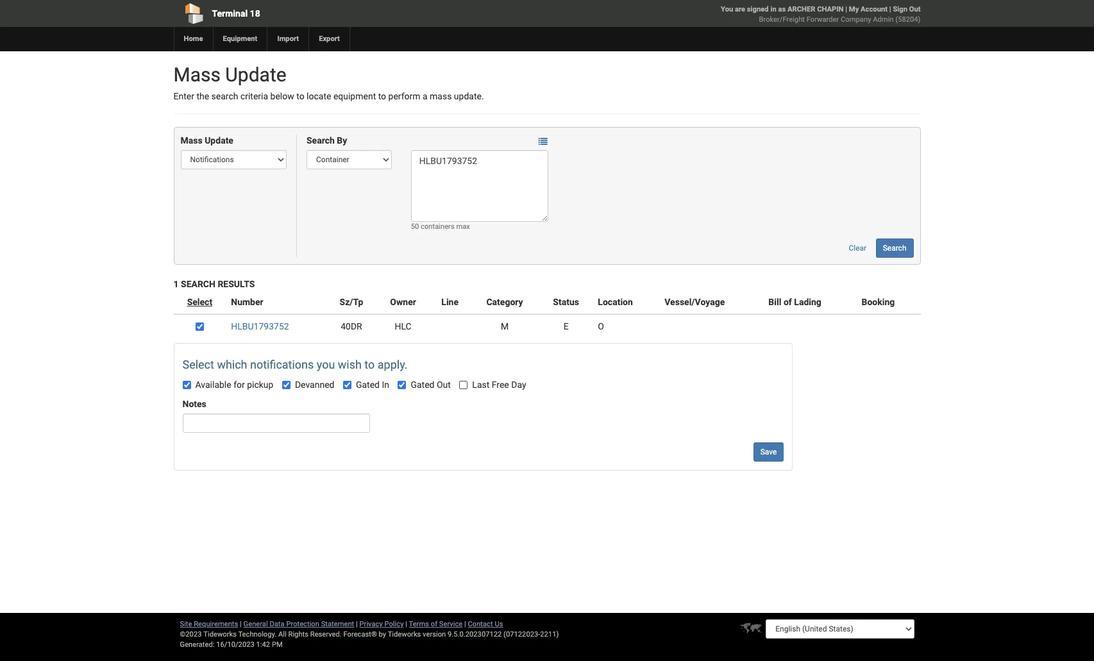 Task type: vqa. For each thing, say whether or not it's contained in the screenshot.
are
yes



Task type: locate. For each thing, give the bounding box(es) containing it.
2 gated from the left
[[411, 380, 435, 391]]

location
[[598, 297, 633, 308]]

search for search by
[[307, 136, 335, 146]]

mass
[[430, 91, 452, 101]]

update up criteria
[[226, 64, 287, 86]]

forwarder
[[807, 15, 840, 24]]

1 vertical spatial out
[[437, 380, 451, 391]]

bill of lading
[[769, 297, 822, 308]]

mass up the
[[174, 64, 221, 86]]

generated:
[[180, 641, 215, 650]]

update down search
[[205, 136, 234, 146]]

search inside button
[[884, 244, 907, 253]]

version
[[423, 631, 446, 639]]

0 horizontal spatial search
[[181, 279, 216, 290]]

©2023 tideworks
[[180, 631, 237, 639]]

mass
[[174, 64, 221, 86], [181, 136, 203, 146]]

site requirements link
[[180, 621, 238, 629]]

search right clear
[[884, 244, 907, 253]]

the
[[197, 91, 209, 101]]

vessel/voyage
[[665, 297, 725, 308]]

0 vertical spatial search
[[307, 136, 335, 146]]

select for select
[[187, 297, 213, 308]]

1 horizontal spatial of
[[784, 297, 793, 308]]

| up tideworks on the bottom of the page
[[406, 621, 408, 629]]

import link
[[267, 27, 309, 51]]

number
[[231, 297, 264, 308]]

1 vertical spatial search
[[884, 244, 907, 253]]

0 vertical spatial mass
[[174, 64, 221, 86]]

0 vertical spatial out
[[910, 5, 921, 13]]

us
[[495, 621, 503, 629]]

search for search
[[884, 244, 907, 253]]

1 gated from the left
[[356, 380, 380, 391]]

None checkbox
[[460, 382, 468, 390]]

in
[[382, 380, 390, 391]]

search right 1
[[181, 279, 216, 290]]

site requirements | general data protection statement | privacy policy | terms of service | contact us ©2023 tideworks technology. all rights reserved. forecast® by tideworks version 9.5.0.202307122 (07122023-2211) generated: 16/10/2023 1:42 pm
[[180, 621, 559, 650]]

by
[[337, 136, 347, 146]]

which
[[217, 358, 247, 372]]

available
[[195, 380, 231, 391]]

0 vertical spatial select
[[187, 297, 213, 308]]

service
[[440, 621, 463, 629]]

0 horizontal spatial of
[[431, 621, 438, 629]]

privacy
[[360, 621, 383, 629]]

update
[[226, 64, 287, 86], [205, 136, 234, 146]]

select down 1 search results
[[187, 297, 213, 308]]

owner
[[390, 297, 416, 308]]

search left by
[[307, 136, 335, 146]]

gated for gated in
[[356, 380, 380, 391]]

archer
[[788, 5, 816, 13]]

1 vertical spatial mass
[[181, 136, 203, 146]]

containers
[[421, 223, 455, 231]]

equipment
[[334, 91, 376, 101]]

home link
[[174, 27, 213, 51]]

1 vertical spatial update
[[205, 136, 234, 146]]

out left last
[[437, 380, 451, 391]]

bill
[[769, 297, 782, 308]]

9.5.0.202307122
[[448, 631, 502, 639]]

18
[[250, 8, 260, 19]]

2 horizontal spatial search
[[884, 244, 907, 253]]

chapin
[[818, 5, 844, 13]]

1
[[174, 279, 179, 290]]

reserved.
[[310, 631, 342, 639]]

gated left the in
[[356, 380, 380, 391]]

1 horizontal spatial gated
[[411, 380, 435, 391]]

last free day
[[473, 380, 527, 391]]

select for select which notifications you wish to apply.
[[183, 358, 214, 372]]

terms of service link
[[409, 621, 463, 629]]

(07122023-
[[504, 631, 541, 639]]

to right below on the left top of page
[[297, 91, 305, 101]]

0 horizontal spatial out
[[437, 380, 451, 391]]

privacy policy link
[[360, 621, 404, 629]]

save
[[761, 448, 777, 457]]

broker/freight
[[760, 15, 805, 24]]

gated
[[356, 380, 380, 391], [411, 380, 435, 391]]

protection
[[286, 621, 320, 629]]

last
[[473, 380, 490, 391]]

you
[[317, 358, 335, 372]]

2211)
[[541, 631, 559, 639]]

40dr
[[341, 322, 362, 332]]

0 vertical spatial update
[[226, 64, 287, 86]]

forecast®
[[344, 631, 377, 639]]

mass inside the 'mass update enter the search criteria below to locate equipment to perform a mass update.'
[[174, 64, 221, 86]]

1:42
[[256, 641, 270, 650]]

gated out
[[411, 380, 451, 391]]

update for mass update enter the search criteria below to locate equipment to perform a mass update.
[[226, 64, 287, 86]]

equipment link
[[213, 27, 267, 51]]

1 vertical spatial select
[[183, 358, 214, 372]]

save button
[[754, 443, 784, 462]]

None checkbox
[[196, 323, 204, 331], [183, 382, 191, 390], [282, 382, 291, 390], [343, 382, 352, 390], [398, 382, 407, 390], [196, 323, 204, 331], [183, 382, 191, 390], [282, 382, 291, 390], [343, 382, 352, 390], [398, 382, 407, 390]]

|
[[846, 5, 848, 13], [890, 5, 892, 13], [240, 621, 242, 629], [356, 621, 358, 629], [406, 621, 408, 629], [465, 621, 466, 629]]

search button
[[876, 239, 914, 258]]

1 horizontal spatial out
[[910, 5, 921, 13]]

update inside the 'mass update enter the search criteria below to locate equipment to perform a mass update.'
[[226, 64, 287, 86]]

50
[[411, 223, 419, 231]]

mass down enter
[[181, 136, 203, 146]]

| left general
[[240, 621, 242, 629]]

terminal
[[212, 8, 248, 19]]

to left perform
[[378, 91, 386, 101]]

select up available
[[183, 358, 214, 372]]

to
[[297, 91, 305, 101], [378, 91, 386, 101], [365, 358, 375, 372]]

requirements
[[194, 621, 238, 629]]

out up the (58204)
[[910, 5, 921, 13]]

in
[[771, 5, 777, 13]]

import
[[278, 35, 299, 43]]

1 vertical spatial of
[[431, 621, 438, 629]]

search
[[307, 136, 335, 146], [884, 244, 907, 253], [181, 279, 216, 290]]

category
[[487, 297, 523, 308]]

to right 'wish'
[[365, 358, 375, 372]]

0 horizontal spatial gated
[[356, 380, 380, 391]]

select which notifications you wish to apply.
[[183, 358, 408, 372]]

of right bill on the top of page
[[784, 297, 793, 308]]

out
[[910, 5, 921, 13], [437, 380, 451, 391]]

notifications
[[250, 358, 314, 372]]

gated right the in
[[411, 380, 435, 391]]

a
[[423, 91, 428, 101]]

criteria
[[241, 91, 268, 101]]

50 containers max
[[411, 223, 470, 231]]

search
[[211, 91, 238, 101]]

wish
[[338, 358, 362, 372]]

of up version
[[431, 621, 438, 629]]

locate
[[307, 91, 331, 101]]

1 horizontal spatial search
[[307, 136, 335, 146]]

data
[[270, 621, 285, 629]]



Task type: describe. For each thing, give the bounding box(es) containing it.
results
[[218, 279, 255, 290]]

hlbu1793752 link
[[231, 322, 289, 332]]

m
[[501, 322, 509, 332]]

line
[[442, 297, 459, 308]]

contact us link
[[468, 621, 503, 629]]

mass for mass update enter the search criteria below to locate equipment to perform a mass update.
[[174, 64, 221, 86]]

terminal 18
[[212, 8, 260, 19]]

general data protection statement link
[[244, 621, 354, 629]]

policy
[[385, 621, 404, 629]]

update.
[[454, 91, 484, 101]]

| left sign
[[890, 5, 892, 13]]

apply.
[[378, 358, 408, 372]]

| up 9.5.0.202307122
[[465, 621, 466, 629]]

gated in
[[356, 380, 390, 391]]

booking
[[862, 297, 896, 308]]

mass update enter the search criteria below to locate equipment to perform a mass update.
[[174, 64, 484, 101]]

1 horizontal spatial to
[[365, 358, 375, 372]]

| up forecast®
[[356, 621, 358, 629]]

export link
[[309, 27, 350, 51]]

perform
[[389, 91, 421, 101]]

0 horizontal spatial to
[[297, 91, 305, 101]]

0 vertical spatial of
[[784, 297, 793, 308]]

contact
[[468, 621, 493, 629]]

show list image
[[539, 137, 548, 146]]

out inside you are signed in as archer chapin | my account | sign out broker/freight forwarder company admin (58204)
[[910, 5, 921, 13]]

you are signed in as archer chapin | my account | sign out broker/freight forwarder company admin (58204)
[[721, 5, 921, 24]]

by
[[379, 631, 386, 639]]

available for pickup
[[195, 380, 274, 391]]

export
[[319, 35, 340, 43]]

signed
[[748, 5, 769, 13]]

sz/tp
[[340, 297, 364, 308]]

site
[[180, 621, 192, 629]]

all
[[279, 631, 287, 639]]

clear
[[849, 244, 867, 253]]

(58204)
[[896, 15, 921, 24]]

hlbu1793752
[[231, 322, 289, 332]]

2 horizontal spatial to
[[378, 91, 386, 101]]

status
[[553, 297, 580, 308]]

technology.
[[238, 631, 277, 639]]

gated for gated out
[[411, 380, 435, 391]]

my
[[850, 5, 860, 13]]

equipment
[[223, 35, 258, 43]]

below
[[271, 91, 294, 101]]

16/10/2023
[[216, 641, 255, 650]]

mass update
[[181, 136, 234, 146]]

HLBU1793752 text field
[[411, 150, 549, 222]]

sign out link
[[894, 5, 921, 13]]

general
[[244, 621, 268, 629]]

Notes text field
[[183, 414, 370, 434]]

notes
[[183, 400, 207, 410]]

rights
[[288, 631, 309, 639]]

statement
[[321, 621, 354, 629]]

terminal 18 link
[[174, 0, 474, 27]]

hlc
[[395, 322, 412, 332]]

tideworks
[[388, 631, 421, 639]]

mass for mass update
[[181, 136, 203, 146]]

terms
[[409, 621, 429, 629]]

sign
[[894, 5, 908, 13]]

my account link
[[850, 5, 888, 13]]

| left my
[[846, 5, 848, 13]]

for
[[234, 380, 245, 391]]

lading
[[795, 297, 822, 308]]

pickup
[[247, 380, 274, 391]]

o
[[598, 322, 605, 332]]

company
[[841, 15, 872, 24]]

2 vertical spatial search
[[181, 279, 216, 290]]

1 search results
[[174, 279, 255, 290]]

you
[[721, 5, 734, 13]]

max
[[457, 223, 470, 231]]

home
[[184, 35, 203, 43]]

day
[[512, 380, 527, 391]]

clear button
[[842, 239, 874, 258]]

as
[[779, 5, 786, 13]]

update for mass update
[[205, 136, 234, 146]]

pm
[[272, 641, 283, 650]]

account
[[861, 5, 888, 13]]

e
[[564, 322, 569, 332]]

of inside site requirements | general data protection statement | privacy policy | terms of service | contact us ©2023 tideworks technology. all rights reserved. forecast® by tideworks version 9.5.0.202307122 (07122023-2211) generated: 16/10/2023 1:42 pm
[[431, 621, 438, 629]]



